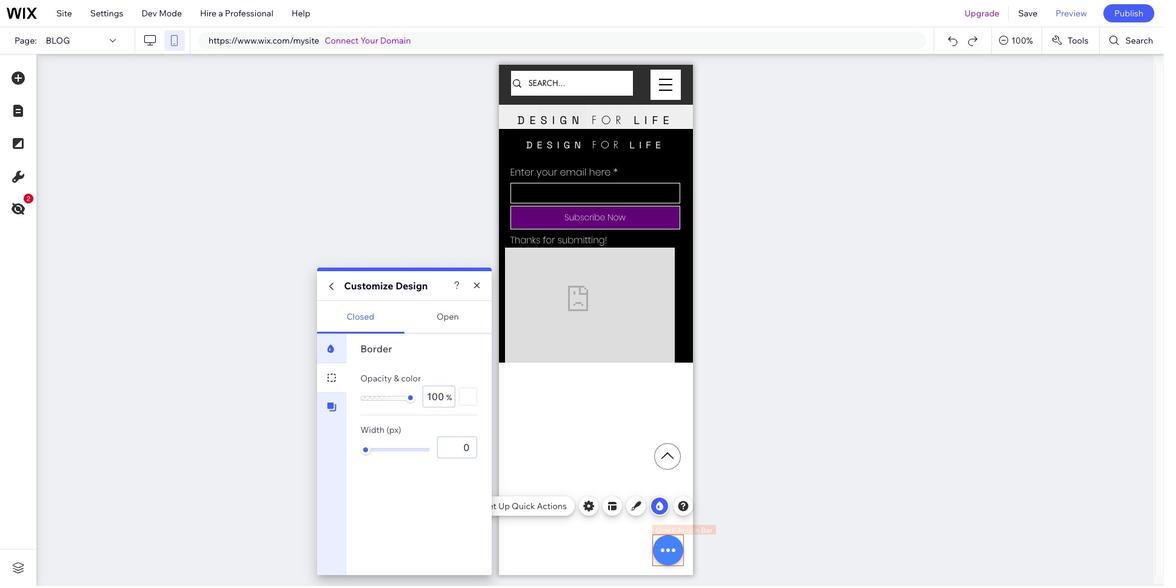 Task type: vqa. For each thing, say whether or not it's contained in the screenshot.
Width (px)
yes



Task type: describe. For each thing, give the bounding box(es) containing it.
preview
[[1056, 8, 1087, 19]]

blog
[[46, 35, 70, 46]]

set up quick actions
[[483, 501, 567, 512]]

site
[[56, 8, 72, 19]]

tools button
[[1042, 27, 1099, 54]]

save button
[[1009, 0, 1047, 27]]

dev
[[142, 8, 157, 19]]

settings
[[90, 8, 123, 19]]

customize design
[[344, 280, 428, 292]]

design
[[396, 280, 428, 292]]

2 button
[[5, 194, 33, 222]]

upgrade
[[965, 8, 999, 19]]

help
[[292, 8, 310, 19]]

hire a professional
[[200, 8, 273, 19]]

border
[[360, 343, 392, 355]]

publish button
[[1103, 4, 1154, 22]]

hire
[[200, 8, 217, 19]]

dev mode
[[142, 8, 182, 19]]

(px)
[[386, 425, 401, 436]]

connect
[[325, 35, 359, 46]]

100% button
[[992, 27, 1041, 54]]

&
[[394, 373, 399, 384]]

https://www.wix.com/mysite connect your domain
[[209, 35, 411, 46]]

professional
[[225, 8, 273, 19]]

search
[[1125, 35, 1153, 46]]

width (px)
[[360, 425, 401, 436]]

closed
[[347, 311, 374, 322]]

tools
[[1068, 35, 1088, 46]]

up
[[498, 501, 510, 512]]

domain
[[380, 35, 411, 46]]



Task type: locate. For each thing, give the bounding box(es) containing it.
color
[[401, 373, 421, 384]]

quick
[[512, 501, 535, 512]]

publish
[[1114, 8, 1143, 19]]

open
[[437, 311, 459, 322]]

opacity & color
[[360, 373, 421, 384]]

search button
[[1100, 27, 1164, 54]]

https://www.wix.com/mysite
[[209, 35, 319, 46]]

mode
[[159, 8, 182, 19]]

actions
[[537, 501, 567, 512]]

preview button
[[1047, 0, 1096, 27]]

your
[[360, 35, 378, 46]]

opacity
[[360, 373, 392, 384]]

100%
[[1011, 35, 1033, 46]]

customize
[[344, 280, 393, 292]]

a
[[218, 8, 223, 19]]

2
[[27, 195, 30, 202]]

set
[[483, 501, 496, 512]]

width
[[360, 425, 385, 436]]

save
[[1018, 8, 1038, 19]]

None text field
[[422, 386, 455, 408], [437, 437, 477, 459], [422, 386, 455, 408], [437, 437, 477, 459]]



